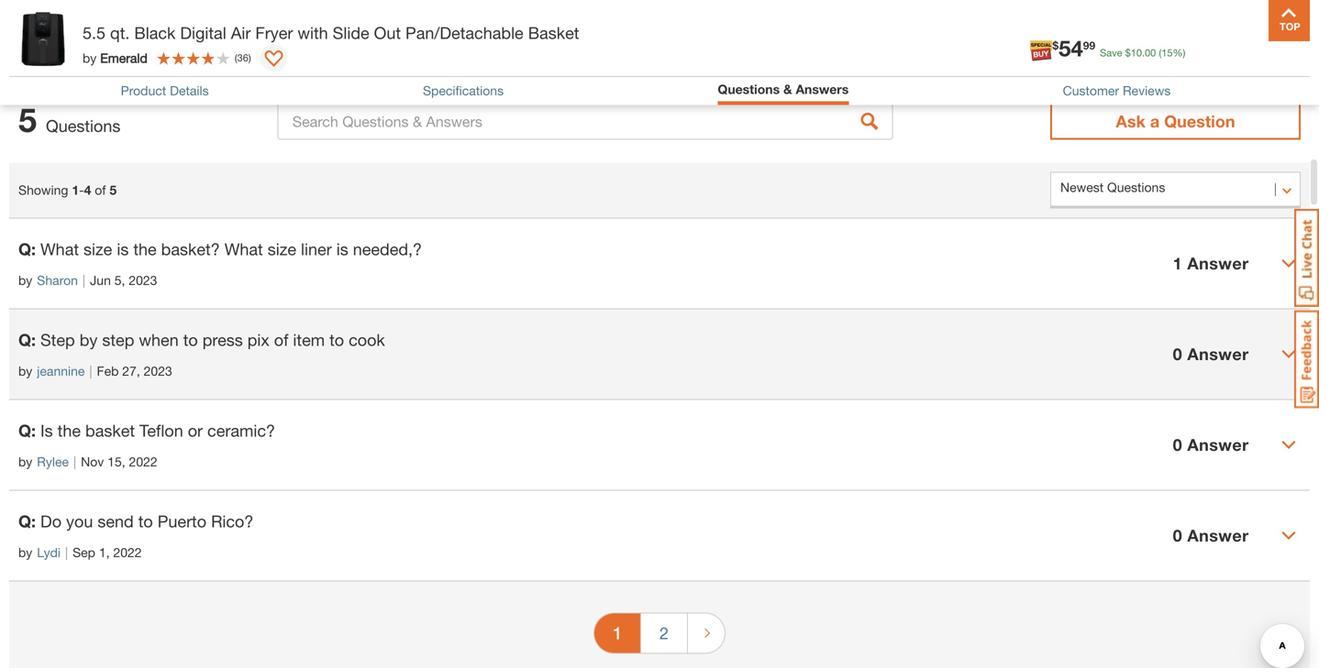 Task type: locate. For each thing, give the bounding box(es) containing it.
2 0 answer from the top
[[1173, 435, 1249, 455]]

5
[[18, 100, 37, 139], [109, 183, 117, 198]]

2 answer from the top
[[1188, 345, 1249, 364]]

q: left 'do'
[[18, 512, 36, 532]]

1 horizontal spatial size
[[268, 239, 296, 259]]

by left jeannine
[[18, 364, 32, 379]]

15,
[[108, 455, 125, 470]]

basket?
[[161, 239, 220, 259]]

1 horizontal spatial &
[[784, 82, 792, 97]]

0 vertical spatial answers
[[109, 12, 178, 32]]

4 answer from the top
[[1188, 526, 1249, 546]]

or
[[188, 421, 203, 441]]

1 vertical spatial 1
[[1173, 254, 1183, 273]]

( right 00
[[1159, 47, 1162, 59]]

2022
[[129, 455, 158, 470], [113, 546, 142, 561]]

2 0 from the top
[[1173, 435, 1183, 455]]

2
[[660, 624, 669, 644]]

| for you
[[65, 546, 68, 561]]

1 horizontal spatial answers
[[796, 82, 849, 97]]

specifications
[[423, 83, 504, 98]]

size left the liner
[[268, 239, 296, 259]]

questions
[[9, 12, 89, 32], [20, 41, 78, 56], [718, 82, 780, 97], [46, 116, 121, 136]]

qt.
[[110, 23, 130, 43]]

by for what
[[18, 273, 32, 288]]

q: is the basket teflon or ceramic?
[[18, 421, 275, 441]]

0 vertical spatial 0
[[1173, 345, 1183, 364]]

& inside questions & answers questions
[[94, 12, 105, 32]]

0 vertical spatial 2023
[[129, 273, 157, 288]]

1 vertical spatial 2023
[[144, 364, 172, 379]]

showing
[[18, 183, 68, 198]]

2023 right 5,
[[129, 273, 157, 288]]

to right item
[[329, 330, 344, 350]]

00
[[1145, 47, 1156, 59]]

rylee button
[[37, 453, 69, 472]]

pan/detachable
[[406, 23, 524, 43]]

step
[[40, 330, 75, 350]]

by emerald
[[83, 50, 148, 65]]

the left basket?
[[133, 239, 157, 259]]

emerald
[[100, 50, 148, 65]]

1 caret image from the top
[[1282, 256, 1297, 271]]

0 horizontal spatial is
[[117, 239, 129, 259]]

q: down showing
[[18, 239, 36, 259]]

save
[[1100, 47, 1123, 59]]

q: left "is"
[[18, 421, 36, 441]]

1 vertical spatial caret image
[[1282, 438, 1297, 453]]

size up jun
[[84, 239, 112, 259]]

5,
[[114, 273, 125, 288]]

2022 right the '1,' on the bottom left
[[113, 546, 142, 561]]

10
[[1131, 47, 1142, 59]]

( left )
[[235, 52, 237, 64]]

of
[[95, 183, 106, 198], [274, 330, 288, 350]]

details
[[170, 83, 209, 98]]

1 vertical spatial 0 answer
[[1173, 435, 1249, 455]]

0 vertical spatial 2022
[[129, 455, 158, 470]]

top button
[[1269, 0, 1310, 41]]

questions & answers button
[[718, 82, 849, 100], [718, 82, 849, 97]]

1 0 from the top
[[1173, 345, 1183, 364]]

customer
[[1063, 83, 1120, 98]]

what right basket?
[[225, 239, 263, 259]]

teflon
[[140, 421, 183, 441]]

5 right 4
[[109, 183, 117, 198]]

caret image
[[1282, 347, 1297, 362]]

0 vertical spatial &
[[94, 12, 105, 32]]

the
[[133, 239, 157, 259], [58, 421, 81, 441]]

| left sep
[[65, 546, 68, 561]]

0 vertical spatial 1
[[72, 183, 79, 198]]

$ left .
[[1126, 47, 1131, 59]]

1 size from the left
[[84, 239, 112, 259]]

product details
[[121, 83, 209, 98]]

by down the 5.5
[[83, 50, 97, 65]]

1 horizontal spatial 1
[[1173, 254, 1183, 273]]

| for size
[[83, 273, 85, 288]]

of right 4
[[95, 183, 106, 198]]

product
[[121, 83, 166, 98]]

by left sharon
[[18, 273, 32, 288]]

1 horizontal spatial of
[[274, 330, 288, 350]]

display image
[[265, 50, 283, 69]]

4 q: from the top
[[18, 512, 36, 532]]

q: left step in the left of the page
[[18, 330, 36, 350]]

live chat image
[[1295, 209, 1320, 307]]

& for questions & answers questions
[[94, 12, 105, 32]]

fryer
[[255, 23, 293, 43]]

0 horizontal spatial to
[[138, 512, 153, 532]]

| left feb
[[89, 364, 92, 379]]

| left jun
[[83, 273, 85, 288]]

&
[[94, 12, 105, 32], [784, 82, 792, 97]]

feb
[[97, 364, 119, 379]]

2 q: from the top
[[18, 330, 36, 350]]

1 0 answer from the top
[[1173, 345, 1249, 364]]

3 0 answer from the top
[[1173, 526, 1249, 546]]

size
[[84, 239, 112, 259], [268, 239, 296, 259]]

%)
[[1173, 47, 1186, 59]]

2023 right 27, on the left of the page
[[144, 364, 172, 379]]

when
[[139, 330, 179, 350]]

1 horizontal spatial the
[[133, 239, 157, 259]]

0 vertical spatial the
[[133, 239, 157, 259]]

| left nov
[[73, 455, 76, 470]]

cook
[[349, 330, 385, 350]]

answers inside questions & answers questions
[[109, 12, 178, 32]]

press
[[203, 330, 243, 350]]

is up 5,
[[117, 239, 129, 259]]

product image image
[[14, 9, 73, 69]]

0 horizontal spatial &
[[94, 12, 105, 32]]

36
[[237, 52, 249, 64]]

1 vertical spatial 5
[[109, 183, 117, 198]]

needed,?
[[353, 239, 422, 259]]

3 caret image from the top
[[1282, 529, 1297, 544]]

0 horizontal spatial $
[[1053, 39, 1059, 52]]

2 vertical spatial 0
[[1173, 526, 1183, 546]]

rico?
[[211, 512, 254, 532]]

2022 right 15,
[[129, 455, 158, 470]]

reviews
[[1123, 83, 1171, 98]]

0 horizontal spatial the
[[58, 421, 81, 441]]

27,
[[122, 364, 140, 379]]

(
[[1159, 47, 1162, 59], [235, 52, 237, 64]]

2023 for when
[[144, 364, 172, 379]]

2 vertical spatial 0 answer
[[1173, 526, 1249, 546]]

by jeannine | feb 27, 2023
[[18, 364, 172, 379]]

product details button
[[121, 83, 209, 98], [121, 83, 209, 98]]

of right pix
[[274, 330, 288, 350]]

to right send
[[138, 512, 153, 532]]

2 button
[[641, 614, 687, 654]]

3 q: from the top
[[18, 421, 36, 441]]

1 vertical spatial &
[[784, 82, 792, 97]]

q:
[[18, 239, 36, 259], [18, 330, 36, 350], [18, 421, 36, 441], [18, 512, 36, 532]]

0 answer for q: do you send to puerto rico?
[[1173, 526, 1249, 546]]

0 horizontal spatial what
[[40, 239, 79, 259]]

questions & answers questions
[[9, 12, 178, 56]]

0 vertical spatial of
[[95, 183, 106, 198]]

basket
[[528, 23, 579, 43]]

1 vertical spatial 2022
[[113, 546, 142, 561]]

1 vertical spatial of
[[274, 330, 288, 350]]

q: for q: step by step when to press pix of item to cook
[[18, 330, 36, 350]]

liner
[[301, 239, 332, 259]]

2 size from the left
[[268, 239, 296, 259]]

2023 for the
[[129, 273, 157, 288]]

answer for step by step when to press pix of item to cook
[[1188, 345, 1249, 364]]

2 caret image from the top
[[1282, 438, 1297, 453]]

by left rylee
[[18, 455, 32, 470]]

0 horizontal spatial size
[[84, 239, 112, 259]]

1 vertical spatial 0
[[1173, 435, 1183, 455]]

ask
[[1116, 111, 1146, 131]]

3 0 from the top
[[1173, 526, 1183, 546]]

is
[[117, 239, 129, 259], [336, 239, 348, 259]]

1 vertical spatial the
[[58, 421, 81, 441]]

by rylee | nov 15, 2022
[[18, 455, 158, 470]]

1 answer from the top
[[1188, 254, 1249, 273]]

1 q: from the top
[[18, 239, 36, 259]]

0 for do you send to puerto rico?
[[1173, 526, 1183, 546]]

q: for q: is the basket teflon or ceramic?
[[18, 421, 36, 441]]

caret image for do you send to puerto rico?
[[1282, 529, 1297, 544]]

by left lydi
[[18, 546, 32, 561]]

5.5 qt. black digital air fryer with slide out pan/detachable basket
[[83, 23, 579, 43]]

q: for q: do you send to puerto rico?
[[18, 512, 36, 532]]

to right when
[[183, 330, 198, 350]]

0 vertical spatial 0 answer
[[1173, 345, 1249, 364]]

the right "is"
[[58, 421, 81, 441]]

0 horizontal spatial 5
[[18, 100, 37, 139]]

what up sharon
[[40, 239, 79, 259]]

0 for step by step when to press pix of item to cook
[[1173, 345, 1183, 364]]

0 horizontal spatial (
[[235, 52, 237, 64]]

send
[[98, 512, 134, 532]]

$
[[1053, 39, 1059, 52], [1126, 47, 1131, 59]]

1 horizontal spatial to
[[183, 330, 198, 350]]

$ left 99
[[1053, 39, 1059, 52]]

of inside 'questions' element
[[274, 330, 288, 350]]

1 inside 'questions' element
[[1173, 254, 1183, 273]]

is right the liner
[[336, 239, 348, 259]]

2 vertical spatial caret image
[[1282, 529, 1297, 544]]

1 vertical spatial answers
[[796, 82, 849, 97]]

0 answer
[[1173, 345, 1249, 364], [1173, 435, 1249, 455], [1173, 526, 1249, 546]]

caret image for what size is the basket? what size liner is needed,?
[[1282, 256, 1297, 271]]

ceramic?
[[207, 421, 275, 441]]

q: for q: what size is the basket? what size liner is needed,?
[[18, 239, 36, 259]]

item
[[293, 330, 325, 350]]

$ inside $ 54 99
[[1053, 39, 1059, 52]]

0 horizontal spatial answers
[[109, 12, 178, 32]]

pix
[[248, 330, 270, 350]]

by left step
[[80, 330, 98, 350]]

1
[[72, 183, 79, 198], [1173, 254, 1183, 273]]

specifications button
[[423, 83, 504, 98], [423, 83, 504, 98]]

5 up showing
[[18, 100, 37, 139]]

3 answer from the top
[[1188, 435, 1249, 455]]

feedback link image
[[1295, 310, 1320, 409]]

0 vertical spatial caret image
[[1282, 256, 1297, 271]]

what
[[40, 239, 79, 259], [225, 239, 263, 259]]

2 what from the left
[[225, 239, 263, 259]]

1 horizontal spatial what
[[225, 239, 263, 259]]

questions inside 5 questions
[[46, 116, 121, 136]]

by
[[83, 50, 97, 65], [18, 273, 32, 288], [80, 330, 98, 350], [18, 364, 32, 379], [18, 455, 32, 470], [18, 546, 32, 561]]

caret image
[[1282, 256, 1297, 271], [1282, 438, 1297, 453], [1282, 529, 1297, 544]]

1 horizontal spatial is
[[336, 239, 348, 259]]

answer for what size is the basket? what size liner is needed,?
[[1188, 254, 1249, 273]]

0
[[1173, 345, 1183, 364], [1173, 435, 1183, 455], [1173, 526, 1183, 546]]

slide
[[333, 23, 369, 43]]



Task type: describe. For each thing, give the bounding box(es) containing it.
ask a question
[[1116, 111, 1236, 131]]

air
[[231, 23, 251, 43]]

( 36 )
[[235, 52, 251, 64]]

digital
[[180, 23, 226, 43]]

caret image for is the basket teflon or ceramic?
[[1282, 438, 1297, 453]]

0 vertical spatial 5
[[18, 100, 37, 139]]

| for the
[[73, 455, 76, 470]]

99
[[1083, 39, 1096, 52]]

2 navigation
[[594, 601, 726, 669]]

rylee
[[37, 455, 69, 470]]

Search Questions & Answers text field
[[278, 103, 893, 140]]

showing 1 - 4 of 5
[[18, 183, 117, 198]]

1,
[[99, 546, 110, 561]]

basket
[[85, 421, 135, 441]]

-
[[79, 183, 84, 198]]

1 answer
[[1173, 254, 1249, 273]]

0 for is the basket teflon or ceramic?
[[1173, 435, 1183, 455]]

q: what size is the basket? what size liner is needed,?
[[18, 239, 422, 259]]

sharon button
[[37, 271, 78, 290]]

by for step
[[18, 364, 32, 379]]

answer for do you send to puerto rico?
[[1188, 526, 1249, 546]]

you
[[66, 512, 93, 532]]

& for questions & answers
[[784, 82, 792, 97]]

1 horizontal spatial $
[[1126, 47, 1131, 59]]

0 horizontal spatial of
[[95, 183, 106, 198]]

answers for questions & answers
[[796, 82, 849, 97]]

15
[[1162, 47, 1173, 59]]

2 horizontal spatial to
[[329, 330, 344, 350]]

2022 for basket
[[129, 455, 158, 470]]

by sharon | jun 5, 2023
[[18, 273, 157, 288]]

by for do
[[18, 546, 32, 561]]

by for is
[[18, 455, 32, 470]]

ask a question button
[[1051, 103, 1301, 140]]

answers for questions & answers questions
[[109, 12, 178, 32]]

jeannine
[[37, 364, 85, 379]]

do
[[40, 512, 62, 532]]

questions element
[[9, 218, 1310, 582]]

step
[[102, 330, 134, 350]]

nov
[[81, 455, 104, 470]]

| for by
[[89, 364, 92, 379]]

with
[[298, 23, 328, 43]]

1 what from the left
[[40, 239, 79, 259]]

is
[[40, 421, 53, 441]]

jun
[[90, 273, 111, 288]]

4
[[84, 183, 91, 198]]

lydi button
[[37, 544, 61, 563]]

1 horizontal spatial 5
[[109, 183, 117, 198]]

0 answer for q: step by step when to press pix of item to cook
[[1173, 345, 1249, 364]]

5 questions
[[18, 100, 121, 139]]

1 is from the left
[[117, 239, 129, 259]]

sharon
[[37, 273, 78, 288]]

answer for is the basket teflon or ceramic?
[[1188, 435, 1249, 455]]

questions & answers
[[718, 82, 849, 97]]

question
[[1165, 111, 1236, 131]]

$ 54 99
[[1053, 35, 1096, 61]]

black
[[134, 23, 176, 43]]

q: do you send to puerto rico?
[[18, 512, 254, 532]]

5.5
[[83, 23, 106, 43]]

54
[[1059, 35, 1083, 61]]

q: step by step when to press pix of item to cook
[[18, 330, 385, 350]]

puerto
[[158, 512, 207, 532]]

2022 for send
[[113, 546, 142, 561]]

2 is from the left
[[336, 239, 348, 259]]

lydi
[[37, 546, 61, 561]]

0 horizontal spatial 1
[[72, 183, 79, 198]]

.
[[1142, 47, 1145, 59]]

save $ 10 . 00 ( 15 %)
[[1100, 47, 1186, 59]]

1 horizontal spatial (
[[1159, 47, 1162, 59]]

jeannine button
[[37, 362, 85, 381]]

sep
[[73, 546, 95, 561]]

customer reviews
[[1063, 83, 1171, 98]]

out
[[374, 23, 401, 43]]

by lydi | sep 1, 2022
[[18, 546, 142, 561]]

0 answer for q: is the basket teflon or ceramic?
[[1173, 435, 1249, 455]]

)
[[249, 52, 251, 64]]

a
[[1151, 111, 1160, 131]]



Task type: vqa. For each thing, say whether or not it's contained in the screenshot.
"Organization"
no



